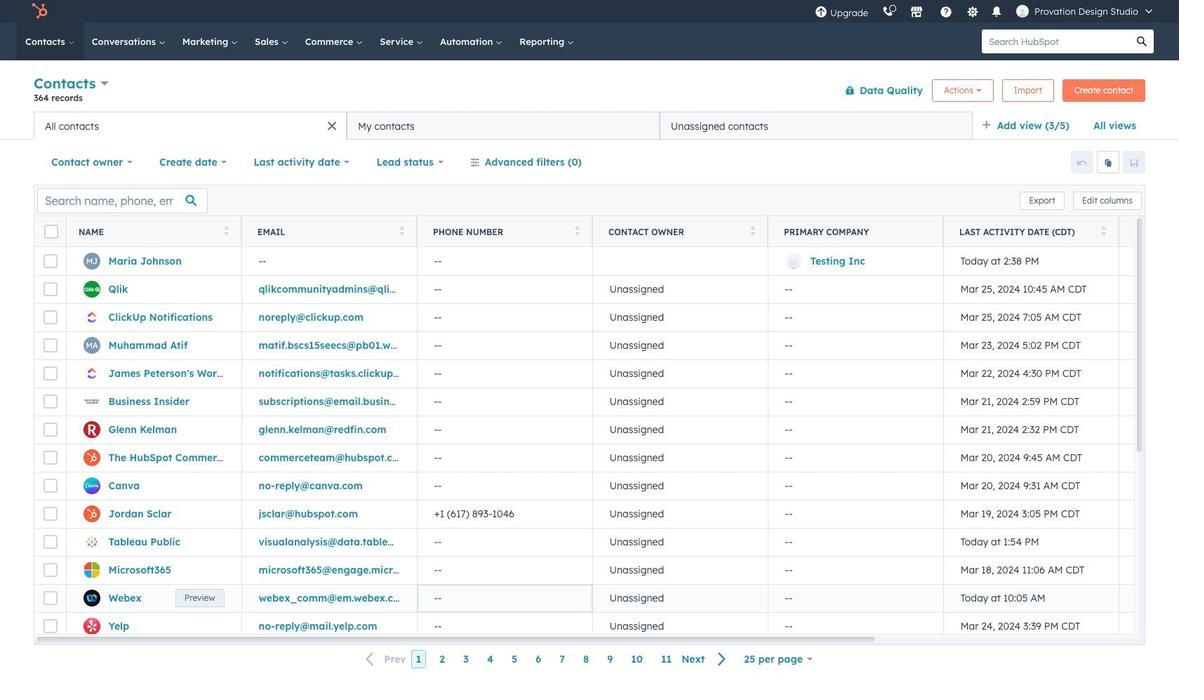 Task type: locate. For each thing, give the bounding box(es) containing it.
press to sort. image
[[224, 226, 229, 236], [575, 226, 580, 236], [750, 226, 755, 236], [1101, 226, 1106, 236]]

banner
[[34, 72, 1146, 112]]

menu
[[808, 0, 1163, 22]]

press to sort. image
[[399, 226, 404, 236]]

press to sort. element
[[224, 226, 229, 238], [399, 226, 404, 238], [575, 226, 580, 238], [750, 226, 755, 238], [1101, 226, 1106, 238]]

3 press to sort. element from the left
[[575, 226, 580, 238]]

2 press to sort. element from the left
[[399, 226, 404, 238]]

1 press to sort. element from the left
[[224, 226, 229, 238]]

Search HubSpot search field
[[982, 29, 1130, 53]]

1 press to sort. image from the left
[[224, 226, 229, 236]]

column header
[[768, 216, 944, 247]]

pagination navigation
[[358, 650, 735, 669]]

5 press to sort. element from the left
[[1101, 226, 1106, 238]]



Task type: vqa. For each thing, say whether or not it's contained in the screenshot.
SET
no



Task type: describe. For each thing, give the bounding box(es) containing it.
4 press to sort. image from the left
[[1101, 226, 1106, 236]]

2 press to sort. image from the left
[[575, 226, 580, 236]]

Search name, phone, email addresses, or company search field
[[37, 188, 208, 213]]

4 press to sort. element from the left
[[750, 226, 755, 238]]

james peterson image
[[1017, 5, 1029, 18]]

marketplaces image
[[911, 6, 923, 19]]

3 press to sort. image from the left
[[750, 226, 755, 236]]



